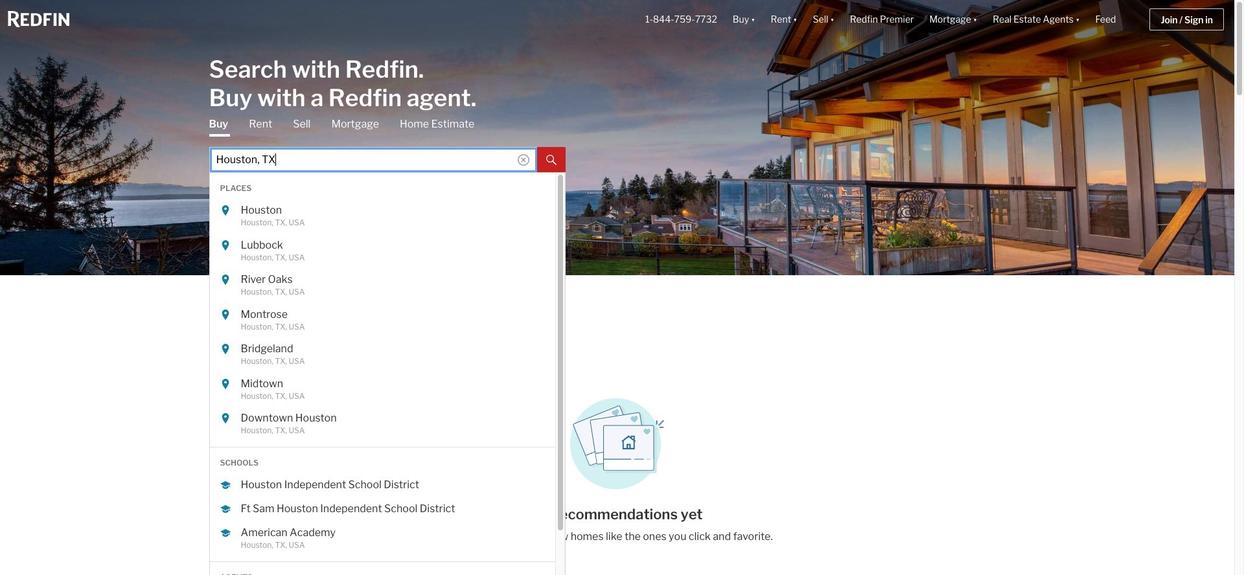 Task type: describe. For each thing, give the bounding box(es) containing it.
clear input button
[[518, 156, 529, 167]]



Task type: vqa. For each thing, say whether or not it's contained in the screenshot.
search input icon
yes



Task type: locate. For each thing, give the bounding box(es) containing it.
search input image
[[518, 154, 529, 166]]

tab list
[[209, 117, 566, 576]]

City, Address, School, Agent, ZIP search field
[[209, 147, 537, 173]]

submit search image
[[546, 155, 557, 165]]



